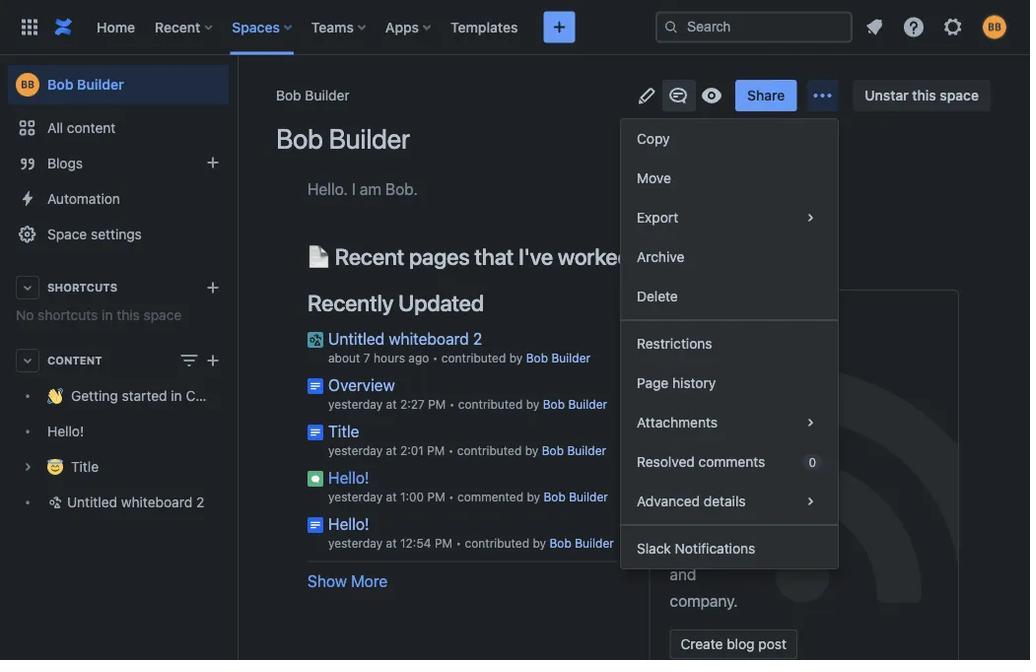 Task type: describe. For each thing, give the bounding box(es) containing it.
banner containing home
[[0, 0, 1030, 55]]

bob builder link for untitled whiteboard 2 about 7 hours ago • contributed by bob builder
[[526, 352, 591, 365]]

all content link
[[8, 110, 229, 146]]

space inside 'element'
[[144, 307, 182, 323]]

1 horizontal spatial recent
[[335, 243, 404, 270]]

slack notifications
[[637, 541, 756, 557]]

builder inside untitled whiteboard 2 about 7 hours ago • contributed by bob builder
[[552, 352, 591, 365]]

content
[[47, 354, 102, 367]]

page history
[[637, 375, 716, 391]]

add shortcut image
[[201, 276, 225, 300]]

hello! for hello! yesterday at 12:54 pm • contributed by bob builder
[[328, 515, 369, 533]]

am
[[360, 179, 381, 198]]

• for hello! yesterday at 1:00 pm • commented by bob builder
[[449, 491, 454, 504]]

global element
[[12, 0, 656, 55]]

recently
[[308, 290, 394, 317]]

builder inside hello! yesterday at 1:00 pm • commented by bob builder
[[569, 491, 608, 504]]

yesterday for hello! yesterday at 1:00 pm • commented by bob builder
[[328, 491, 383, 504]]

menu containing copy
[[621, 119, 838, 569]]

all
[[47, 120, 63, 136]]

by for overview yesterday at 2:27 pm • contributed by bob builder
[[526, 398, 540, 412]]

notification icon image
[[863, 15, 886, 39]]

search image
[[664, 19, 679, 35]]

shortcuts
[[38, 307, 98, 323]]

page history link
[[621, 364, 838, 403]]

12:54
[[400, 537, 431, 551]]

this inside 'space' 'element'
[[117, 307, 140, 323]]

hours
[[374, 352, 405, 365]]

in for started
[[171, 388, 182, 404]]

shortcuts button
[[8, 270, 229, 306]]

create a blog post to share news and announcem ents with your team and company.
[[670, 376, 755, 611]]

advanced details
[[637, 493, 746, 510]]

builder inside 'space' 'element'
[[77, 76, 124, 93]]

whiteboard for untitled whiteboard 2 about 7 hours ago • contributed by bob builder
[[389, 329, 469, 348]]

resolved
[[637, 454, 695, 470]]

1 vertical spatial title link
[[8, 450, 229, 485]]

apps button
[[380, 11, 439, 43]]

move button
[[621, 159, 838, 198]]

at for title yesterday at 2:01 pm • contributed by bob builder
[[386, 444, 397, 458]]

bob right collapse sidebar image
[[276, 87, 301, 104]]

home link
[[91, 11, 141, 43]]

bob inside 'space' 'element'
[[47, 76, 73, 93]]

2 for untitled whiteboard 2 about 7 hours ago • contributed by bob builder
[[473, 329, 482, 348]]

0 vertical spatial title link
[[328, 422, 359, 441]]

space element
[[0, 55, 259, 661]]

announcem
[[670, 484, 753, 503]]

bob builder inside 'space' 'element'
[[47, 76, 124, 93]]

title for title
[[71, 459, 99, 475]]

on
[[636, 243, 660, 270]]

📄
[[308, 243, 330, 270]]

about
[[328, 352, 360, 365]]

resolved comments
[[637, 454, 765, 470]]

overview link
[[328, 376, 395, 394]]

automation
[[47, 191, 120, 207]]

spaces button
[[226, 11, 300, 43]]

your
[[670, 538, 701, 557]]

automation link
[[8, 181, 229, 217]]

apps
[[385, 19, 419, 35]]

bob inside hello! yesterday at 1:00 pm • commented by bob builder
[[544, 491, 566, 504]]

by for hello! yesterday at 12:54 pm • contributed by bob builder
[[533, 537, 546, 551]]

7
[[364, 352, 370, 365]]

untitled for untitled whiteboard 2
[[67, 494, 117, 511]]

pages
[[409, 243, 470, 270]]

post inside button
[[759, 636, 787, 652]]

unstar this space
[[865, 87, 979, 104]]

started
[[122, 388, 167, 404]]

at for hello! yesterday at 12:54 pm • contributed by bob builder
[[386, 537, 397, 551]]

2:01
[[400, 444, 424, 458]]

• inside untitled whiteboard 2 about 7 hours ago • contributed by bob builder
[[433, 352, 438, 365]]

recently updated
[[308, 290, 484, 317]]

overview
[[328, 376, 395, 394]]

advanced
[[637, 493, 700, 510]]

i've
[[519, 243, 553, 270]]

create for create a blog post to share news and announcem ents with your team and company.
[[670, 376, 717, 394]]

whiteboard for untitled whiteboard 2
[[121, 494, 192, 511]]

shortcuts
[[47, 281, 117, 294]]

export
[[637, 210, 679, 226]]

templates
[[451, 19, 518, 35]]

hello! for hello!
[[47, 423, 84, 440]]

no shortcuts in this space
[[16, 307, 182, 323]]

collapse sidebar image
[[215, 65, 258, 105]]

help icon image
[[902, 15, 926, 39]]

untitled whiteboard 2 link inside tree
[[8, 485, 229, 521]]

at for hello! yesterday at 1:00 pm • commented by bob builder
[[386, 491, 397, 504]]

post inside create a blog post to share news and announcem ents with your team and company.
[[705, 403, 736, 421]]

more actions image
[[811, 84, 835, 107]]

bob inside hello! yesterday at 12:54 pm • contributed by bob builder
[[550, 537, 572, 551]]

share button
[[736, 80, 797, 111]]

change view image
[[177, 349, 201, 373]]

copy button
[[621, 119, 838, 159]]

getting started in confluence link
[[8, 379, 259, 414]]

confluence image
[[51, 15, 75, 39]]

getting
[[71, 388, 118, 404]]

hello! yesterday at 1:00 pm • commented by bob builder
[[328, 468, 608, 504]]

pm for hello! yesterday at 1:00 pm • commented by bob builder
[[427, 491, 445, 504]]

bob builder up the i
[[276, 122, 410, 155]]

templates link
[[445, 11, 524, 43]]

space
[[47, 226, 87, 243]]

stream
[[670, 333, 738, 359]]

blog stream
[[670, 306, 738, 359]]

home
[[97, 19, 135, 35]]

hello. i am bob.
[[308, 179, 418, 198]]

bob builder link for hello! yesterday at 12:54 pm • contributed by bob builder
[[550, 537, 614, 551]]

delete
[[637, 288, 678, 305]]

attachments
[[637, 415, 718, 431]]

commented
[[458, 491, 524, 504]]

contributed for title
[[457, 444, 522, 458]]

blogs
[[47, 155, 83, 172]]

blogs link
[[8, 146, 229, 181]]

pm for hello! yesterday at 12:54 pm • contributed by bob builder
[[435, 537, 453, 551]]

bob builder link for hello! yesterday at 1:00 pm • commented by bob builder
[[544, 491, 608, 504]]

content button
[[8, 343, 229, 379]]

news
[[713, 430, 750, 448]]

ents
[[670, 511, 700, 530]]

comment icon image
[[667, 84, 690, 107]]

title for title yesterday at 2:01 pm • contributed by bob builder
[[328, 422, 359, 441]]

recent inside popup button
[[155, 19, 200, 35]]

advanced details button
[[621, 482, 838, 522]]

delete button
[[621, 277, 838, 317]]

bob builder link inside 'space' 'element'
[[8, 65, 229, 105]]

bob inside title yesterday at 2:01 pm • contributed by bob builder
[[542, 444, 564, 458]]

more
[[351, 572, 388, 591]]

unstar this space button
[[853, 80, 991, 111]]

in for shortcuts
[[102, 307, 113, 323]]



Task type: locate. For each thing, give the bounding box(es) containing it.
confluence image
[[51, 15, 75, 39]]

by inside overview yesterday at 2:27 pm • contributed by bob builder
[[526, 398, 540, 412]]

by up title yesterday at 2:01 pm • contributed by bob builder
[[526, 398, 540, 412]]

0 vertical spatial recent
[[155, 19, 200, 35]]

0 vertical spatial space
[[940, 87, 979, 104]]

pm inside hello! yesterday at 1:00 pm • commented by bob builder
[[427, 491, 445, 504]]

blog inside button
[[727, 636, 755, 652]]

this down shortcuts dropdown button
[[117, 307, 140, 323]]

0 vertical spatial create
[[670, 376, 717, 394]]

that
[[475, 243, 514, 270]]

blog down company.
[[727, 636, 755, 652]]

company.
[[670, 592, 738, 611]]

builder inside hello! yesterday at 12:54 pm • contributed by bob builder
[[575, 537, 614, 551]]

yesterday left 2:01
[[328, 444, 383, 458]]

and down your
[[670, 565, 696, 584]]

0 horizontal spatial in
[[102, 307, 113, 323]]

archive
[[637, 249, 685, 265]]

hello! link
[[8, 414, 229, 450], [328, 468, 369, 487], [328, 515, 369, 533]]

0 vertical spatial untitled whiteboard 2 link
[[328, 329, 482, 348]]

by inside hello! yesterday at 12:54 pm • contributed by bob builder
[[533, 537, 546, 551]]

contributed down commented
[[465, 537, 530, 551]]

• left commented
[[449, 491, 454, 504]]

contributed up overview yesterday at 2:27 pm • contributed by bob builder
[[441, 352, 506, 365]]

hello! yesterday at 12:54 pm • contributed by bob builder
[[328, 515, 614, 551]]

create content image
[[548, 15, 571, 39]]

1 horizontal spatial untitled
[[328, 329, 385, 348]]

title link up 'untitled whiteboard 2'
[[8, 450, 229, 485]]

• inside hello! yesterday at 1:00 pm • commented by bob builder
[[449, 491, 454, 504]]

create a blog image
[[201, 151, 225, 175]]

title down overview link
[[328, 422, 359, 441]]

0 horizontal spatial post
[[705, 403, 736, 421]]

title inside tree
[[71, 459, 99, 475]]

0 vertical spatial and
[[670, 457, 696, 475]]

by down hello! yesterday at 1:00 pm • commented by bob builder
[[533, 537, 546, 551]]

0 vertical spatial untitled
[[328, 329, 385, 348]]

1 horizontal spatial in
[[171, 388, 182, 404]]

builder inside title yesterday at 2:01 pm • contributed by bob builder
[[567, 444, 606, 458]]

•
[[433, 352, 438, 365], [449, 398, 455, 412], [448, 444, 454, 458], [449, 491, 454, 504], [456, 537, 462, 551]]

1 horizontal spatial blog
[[727, 636, 755, 652]]

recent
[[155, 19, 200, 35], [335, 243, 404, 270]]

updated
[[398, 290, 484, 317]]

pm right the '12:54'
[[435, 537, 453, 551]]

bob right commented
[[544, 491, 566, 504]]

contributed for overview
[[458, 398, 523, 412]]

restrictions
[[637, 336, 712, 352]]

space inside button
[[940, 87, 979, 104]]

2 vertical spatial hello!
[[328, 515, 369, 533]]

1 vertical spatial hello! link
[[328, 468, 369, 487]]

at
[[386, 398, 397, 412], [386, 444, 397, 458], [386, 491, 397, 504], [386, 537, 397, 551]]

pm inside overview yesterday at 2:27 pm • contributed by bob builder
[[428, 398, 446, 412]]

0 horizontal spatial blog
[[670, 403, 701, 421]]

1 vertical spatial title
[[71, 459, 99, 475]]

and down share on the bottom of page
[[670, 457, 696, 475]]

tree containing getting started in confluence
[[8, 379, 259, 521]]

bob up hello.
[[276, 122, 323, 155]]

confluence
[[186, 388, 259, 404]]

create left a
[[670, 376, 717, 394]]

0 vertical spatial blog
[[670, 403, 701, 421]]

2 for untitled whiteboard 2
[[196, 494, 204, 511]]

recent right home
[[155, 19, 200, 35]]

1 vertical spatial this
[[117, 307, 140, 323]]

bob builder
[[47, 76, 124, 93], [276, 87, 350, 104], [276, 122, 410, 155]]

space down shortcuts dropdown button
[[144, 307, 182, 323]]

0 horizontal spatial this
[[117, 307, 140, 323]]

at for overview yesterday at 2:27 pm • contributed by bob builder
[[386, 398, 397, 412]]

0 horizontal spatial untitled
[[67, 494, 117, 511]]

1 vertical spatial untitled whiteboard 2 link
[[8, 485, 229, 521]]

pm right 2:01
[[427, 444, 445, 458]]

at left 2:27
[[386, 398, 397, 412]]

recent button
[[149, 11, 220, 43]]

hello! down overview
[[328, 468, 369, 487]]

content
[[67, 120, 116, 136]]

0 horizontal spatial untitled whiteboard 2 link
[[8, 485, 229, 521]]

yesterday up the show more
[[328, 537, 383, 551]]

bob inside overview yesterday at 2:27 pm • contributed by bob builder
[[543, 398, 565, 412]]

stop watching image
[[700, 84, 724, 107]]

hello! link down overview
[[328, 468, 369, 487]]

by for hello! yesterday at 1:00 pm • commented by bob builder
[[527, 491, 540, 504]]

create inside create a blog post to share news and announcem ents with your team and company.
[[670, 376, 717, 394]]

hello! inside hello! yesterday at 1:00 pm • commented by bob builder
[[328, 468, 369, 487]]

at inside overview yesterday at 2:27 pm • contributed by bob builder
[[386, 398, 397, 412]]

1:00
[[400, 491, 424, 504]]

builder
[[77, 76, 124, 93], [305, 87, 350, 104], [329, 122, 410, 155], [552, 352, 591, 365], [568, 398, 607, 412], [567, 444, 606, 458], [569, 491, 608, 504], [575, 537, 614, 551]]

0 horizontal spatial whiteboard
[[121, 494, 192, 511]]

0 horizontal spatial 2
[[196, 494, 204, 511]]

teams
[[311, 19, 354, 35]]

hello! link down getting
[[8, 414, 229, 450]]

by inside hello! yesterday at 1:00 pm • commented by bob builder
[[527, 491, 540, 504]]

• for title yesterday at 2:01 pm • contributed by bob builder
[[448, 444, 454, 458]]

edit this page image
[[635, 84, 659, 107]]

bob
[[47, 76, 73, 93], [276, 87, 301, 104], [276, 122, 323, 155], [526, 352, 548, 365], [543, 398, 565, 412], [542, 444, 564, 458], [544, 491, 566, 504], [550, 537, 572, 551]]

this inside button
[[912, 87, 936, 104]]

1 horizontal spatial 2
[[473, 329, 482, 348]]

builder inside overview yesterday at 2:27 pm • contributed by bob builder
[[568, 398, 607, 412]]

show more link
[[308, 572, 388, 591]]

with
[[705, 511, 734, 530]]

0 vertical spatial hello! link
[[8, 414, 229, 450]]

by inside title yesterday at 2:01 pm • contributed by bob builder
[[525, 444, 539, 458]]

details
[[704, 493, 746, 510]]

2 at from the top
[[386, 444, 397, 458]]

2 and from the top
[[670, 565, 696, 584]]

at left the '12:54'
[[386, 537, 397, 551]]

create for create blog post
[[681, 636, 723, 652]]

page
[[637, 375, 669, 391]]

1 at from the top
[[386, 398, 397, 412]]

0 vertical spatial whiteboard
[[389, 329, 469, 348]]

bob builder down global element
[[276, 87, 350, 104]]

contributed inside title yesterday at 2:01 pm • contributed by bob builder
[[457, 444, 522, 458]]

create down company.
[[681, 636, 723, 652]]

1 yesterday from the top
[[328, 398, 383, 412]]

yesterday down overview
[[328, 398, 383, 412]]

share
[[747, 87, 785, 104]]

pm for overview yesterday at 2:27 pm • contributed by bob builder
[[428, 398, 446, 412]]

yesterday left 1:00
[[328, 491, 383, 504]]

recent up recently
[[335, 243, 404, 270]]

whiteboard inside untitled whiteboard 2 about 7 hours ago • contributed by bob builder
[[389, 329, 469, 348]]

restrictions button
[[621, 324, 838, 364]]

menu
[[621, 119, 838, 569]]

1 vertical spatial recent
[[335, 243, 404, 270]]

no
[[16, 307, 34, 323]]

notifications
[[675, 541, 756, 557]]

yesterday inside title yesterday at 2:01 pm • contributed by bob builder
[[328, 444, 383, 458]]

contributed inside hello! yesterday at 12:54 pm • contributed by bob builder
[[465, 537, 530, 551]]

hello! link for hello! yesterday at 12:54 pm • contributed by bob builder
[[328, 515, 369, 533]]

📄 recent pages that i've worked on
[[308, 243, 660, 270]]

this right "unstar"
[[912, 87, 936, 104]]

1 horizontal spatial post
[[759, 636, 787, 652]]

by right commented
[[527, 491, 540, 504]]

untitled inside untitled whiteboard 2 about 7 hours ago • contributed by bob builder
[[328, 329, 385, 348]]

1 vertical spatial space
[[144, 307, 182, 323]]

team
[[705, 538, 741, 557]]

at left 1:00
[[386, 491, 397, 504]]

create content image
[[201, 349, 225, 373]]

1 horizontal spatial title
[[328, 422, 359, 441]]

1 horizontal spatial untitled whiteboard 2 link
[[328, 329, 482, 348]]

1 vertical spatial untitled
[[67, 494, 117, 511]]

0 vertical spatial post
[[705, 403, 736, 421]]

bob builder link for overview yesterday at 2:27 pm • contributed by bob builder
[[543, 398, 607, 412]]

• inside hello! yesterday at 12:54 pm • contributed by bob builder
[[456, 537, 462, 551]]

hello! down getting
[[47, 423, 84, 440]]

contributed for hello!
[[465, 537, 530, 551]]

appswitcher icon image
[[18, 15, 41, 39]]

pm inside hello! yesterday at 12:54 pm • contributed by bob builder
[[435, 537, 453, 551]]

yesterday inside hello! yesterday at 1:00 pm • commented by bob builder
[[328, 491, 383, 504]]

export button
[[621, 198, 838, 238]]

• right 2:01
[[448, 444, 454, 458]]

1 vertical spatial 2
[[196, 494, 204, 511]]

at left 2:01
[[386, 444, 397, 458]]

move
[[637, 170, 671, 186]]

2 vertical spatial hello! link
[[328, 515, 369, 533]]

0 horizontal spatial title
[[71, 459, 99, 475]]

by inside untitled whiteboard 2 about 7 hours ago • contributed by bob builder
[[509, 352, 523, 365]]

0 horizontal spatial space
[[144, 307, 182, 323]]

tree inside 'space' 'element'
[[8, 379, 259, 521]]

0 vertical spatial this
[[912, 87, 936, 104]]

blog inside create a blog post to share news and announcem ents with your team and company.
[[670, 403, 701, 421]]

0 vertical spatial 2
[[473, 329, 482, 348]]

yesterday for hello! yesterday at 12:54 pm • contributed by bob builder
[[328, 537, 383, 551]]

settings
[[91, 226, 142, 243]]

contributed up title yesterday at 2:01 pm • contributed by bob builder
[[458, 398, 523, 412]]

1 vertical spatial in
[[171, 388, 182, 404]]

whiteboard inside tree
[[121, 494, 192, 511]]

title inside title yesterday at 2:01 pm • contributed by bob builder
[[328, 422, 359, 441]]

• right the '12:54'
[[456, 537, 462, 551]]

• for overview yesterday at 2:27 pm • contributed by bob builder
[[449, 398, 455, 412]]

share
[[670, 430, 709, 448]]

1 vertical spatial whiteboard
[[121, 494, 192, 511]]

bob up overview yesterday at 2:27 pm • contributed by bob builder
[[526, 352, 548, 365]]

• inside title yesterday at 2:01 pm • contributed by bob builder
[[448, 444, 454, 458]]

hello! link for hello! yesterday at 1:00 pm • commented by bob builder
[[328, 468, 369, 487]]

archive button
[[621, 238, 838, 277]]

contributed
[[441, 352, 506, 365], [458, 398, 523, 412], [457, 444, 522, 458], [465, 537, 530, 551]]

yesterday
[[328, 398, 383, 412], [328, 444, 383, 458], [328, 491, 383, 504], [328, 537, 383, 551]]

0 horizontal spatial recent
[[155, 19, 200, 35]]

worked
[[558, 243, 631, 270]]

bob up hello! yesterday at 1:00 pm • commented by bob builder
[[542, 444, 564, 458]]

create inside button
[[681, 636, 723, 652]]

hello! up the show more
[[328, 515, 369, 533]]

1 and from the top
[[670, 457, 696, 475]]

space
[[940, 87, 979, 104], [144, 307, 182, 323]]

create blog post button
[[670, 630, 798, 659]]

in down shortcuts dropdown button
[[102, 307, 113, 323]]

yesterday for overview yesterday at 2:27 pm • contributed by bob builder
[[328, 398, 383, 412]]

1 horizontal spatial whiteboard
[[389, 329, 469, 348]]

untitled for untitled whiteboard 2 about 7 hours ago • contributed by bob builder
[[328, 329, 385, 348]]

blog up share on the bottom of page
[[670, 403, 701, 421]]

show
[[308, 572, 347, 591]]

3 yesterday from the top
[[328, 491, 383, 504]]

hello!
[[47, 423, 84, 440], [328, 468, 369, 487], [328, 515, 369, 533]]

blog
[[670, 306, 714, 332]]

contributed up hello! yesterday at 1:00 pm • commented by bob builder
[[457, 444, 522, 458]]

yesterday inside hello! yesterday at 12:54 pm • contributed by bob builder
[[328, 537, 383, 551]]

title up 'untitled whiteboard 2'
[[71, 459, 99, 475]]

untitled whiteboard 2
[[67, 494, 204, 511]]

yesterday for title yesterday at 2:01 pm • contributed by bob builder
[[328, 444, 383, 458]]

• right ago in the bottom left of the page
[[433, 352, 438, 365]]

3 at from the top
[[386, 491, 397, 504]]

bob inside untitled whiteboard 2 about 7 hours ago • contributed by bob builder
[[526, 352, 548, 365]]

space settings
[[47, 226, 142, 243]]

hello! inside hello! yesterday at 12:54 pm • contributed by bob builder
[[328, 515, 369, 533]]

hello! inside tree
[[47, 423, 84, 440]]

create
[[670, 376, 717, 394], [681, 636, 723, 652]]

in right started
[[171, 388, 182, 404]]

1 vertical spatial blog
[[727, 636, 755, 652]]

1 horizontal spatial space
[[940, 87, 979, 104]]

4 yesterday from the top
[[328, 537, 383, 551]]

getting started in confluence
[[71, 388, 259, 404]]

a
[[721, 376, 729, 394]]

2 yesterday from the top
[[328, 444, 383, 458]]

teams button
[[306, 11, 374, 43]]

in inside tree
[[171, 388, 182, 404]]

4 at from the top
[[386, 537, 397, 551]]

pm right 1:00
[[427, 491, 445, 504]]

title link down overview link
[[328, 422, 359, 441]]

bob builder link for title yesterday at 2:01 pm • contributed by bob builder
[[542, 444, 606, 458]]

2 inside 'space' 'element'
[[196, 494, 204, 511]]

yesterday inside overview yesterday at 2:27 pm • contributed by bob builder
[[328, 398, 383, 412]]

2 inside untitled whiteboard 2 about 7 hours ago • contributed by bob builder
[[473, 329, 482, 348]]

slack notifications link
[[621, 529, 838, 569]]

hello! for hello! yesterday at 1:00 pm • commented by bob builder
[[328, 468, 369, 487]]

all content
[[47, 120, 116, 136]]

attachments button
[[621, 403, 838, 443]]

contributed inside untitled whiteboard 2 about 7 hours ago • contributed by bob builder
[[441, 352, 506, 365]]

bob up the all
[[47, 76, 73, 93]]

this
[[912, 87, 936, 104], [117, 307, 140, 323]]

show more
[[308, 572, 388, 591]]

hello! link up the show more
[[328, 515, 369, 533]]

contributed inside overview yesterday at 2:27 pm • contributed by bob builder
[[458, 398, 523, 412]]

1 vertical spatial hello!
[[328, 468, 369, 487]]

untitled inside tree
[[67, 494, 117, 511]]

0 vertical spatial in
[[102, 307, 113, 323]]

1 vertical spatial and
[[670, 565, 696, 584]]

create blog post
[[681, 636, 787, 652]]

0 vertical spatial title
[[328, 422, 359, 441]]

hello.
[[308, 179, 348, 198]]

blog
[[670, 403, 701, 421], [727, 636, 755, 652]]

spaces
[[232, 19, 280, 35]]

comments
[[699, 454, 765, 470]]

• for hello! yesterday at 12:54 pm • contributed by bob builder
[[456, 537, 462, 551]]

settings icon image
[[942, 15, 965, 39]]

• up title yesterday at 2:01 pm • contributed by bob builder
[[449, 398, 455, 412]]

in
[[102, 307, 113, 323], [171, 388, 182, 404]]

1 horizontal spatial this
[[912, 87, 936, 104]]

bob up title yesterday at 2:01 pm • contributed by bob builder
[[543, 398, 565, 412]]

1 vertical spatial post
[[759, 636, 787, 652]]

• inside overview yesterday at 2:27 pm • contributed by bob builder
[[449, 398, 455, 412]]

space down "settings icon"
[[940, 87, 979, 104]]

pm for title yesterday at 2:01 pm • contributed by bob builder
[[427, 444, 445, 458]]

tree
[[8, 379, 259, 521]]

bob.
[[385, 179, 418, 198]]

banner
[[0, 0, 1030, 55]]

at inside hello! yesterday at 1:00 pm • commented by bob builder
[[386, 491, 397, 504]]

by
[[509, 352, 523, 365], [526, 398, 540, 412], [525, 444, 539, 458], [527, 491, 540, 504], [533, 537, 546, 551]]

1 vertical spatial create
[[681, 636, 723, 652]]

title yesterday at 2:01 pm • contributed by bob builder
[[328, 422, 606, 458]]

slack
[[637, 541, 671, 557]]

bob builder up all content at the left of the page
[[47, 76, 124, 93]]

pm inside title yesterday at 2:01 pm • contributed by bob builder
[[427, 444, 445, 458]]

by up hello! yesterday at 1:00 pm • commented by bob builder
[[525, 444, 539, 458]]

0 horizontal spatial title link
[[8, 450, 229, 485]]

i
[[352, 179, 356, 198]]

bob left the slack
[[550, 537, 572, 551]]

at inside hello! yesterday at 12:54 pm • contributed by bob builder
[[386, 537, 397, 551]]

0 vertical spatial hello!
[[47, 423, 84, 440]]

copy
[[637, 131, 670, 147]]

history
[[672, 375, 716, 391]]

at inside title yesterday at 2:01 pm • contributed by bob builder
[[386, 444, 397, 458]]

untitled whiteboard 2 link
[[328, 329, 482, 348], [8, 485, 229, 521]]

by up overview yesterday at 2:27 pm • contributed by bob builder
[[509, 352, 523, 365]]

Search field
[[656, 11, 853, 43]]

by for title yesterday at 2:01 pm • contributed by bob builder
[[525, 444, 539, 458]]

pm right 2:27
[[428, 398, 446, 412]]

1 horizontal spatial title link
[[328, 422, 359, 441]]



Task type: vqa. For each thing, say whether or not it's contained in the screenshot.
draft
no



